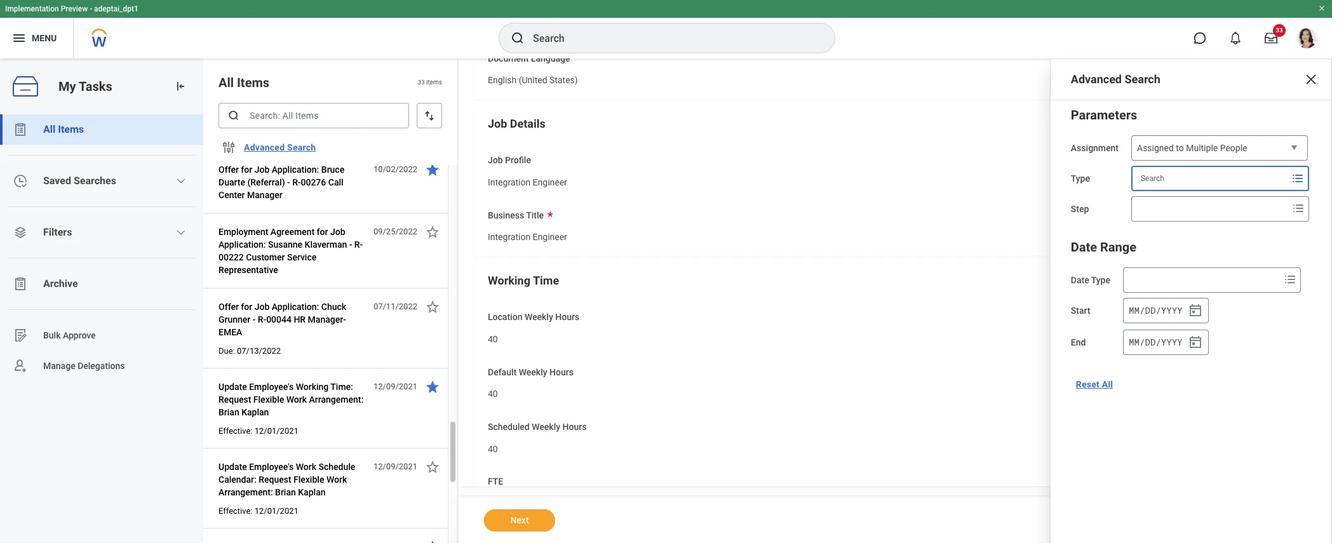 Task type: locate. For each thing, give the bounding box(es) containing it.
0 horizontal spatial search image
[[227, 109, 240, 122]]

calendar image
[[1188, 303, 1204, 318]]

0 vertical spatial clipboard image
[[13, 122, 28, 137]]

for up klaverman
[[317, 227, 328, 237]]

star image right 07/11/2022
[[425, 299, 440, 315]]

1 update from the top
[[219, 382, 247, 392]]

job
[[488, 117, 507, 130], [488, 155, 503, 165], [255, 165, 270, 175], [330, 227, 345, 237], [255, 302, 270, 312]]

star image
[[425, 162, 440, 177], [425, 459, 440, 475], [425, 540, 440, 543]]

1 horizontal spatial arrangement:
[[309, 395, 364, 405]]

location
[[488, 312, 523, 322]]

0 vertical spatial work
[[286, 395, 307, 405]]

for inside the offer for job application: chuck grunner ‎- r-00044 hr manager- emea
[[241, 302, 252, 312]]

2 clipboard image from the top
[[13, 276, 28, 292]]

0 vertical spatial all items
[[219, 75, 269, 90]]

0 vertical spatial integration engineer
[[488, 177, 567, 187]]

effective: up calendar:
[[219, 426, 253, 436]]

2 engineer from the top
[[533, 232, 567, 242]]

1 dd from the top
[[1145, 304, 1156, 316]]

job up klaverman
[[330, 227, 345, 237]]

1 vertical spatial employee's
[[249, 462, 294, 472]]

0 horizontal spatial brian
[[219, 407, 239, 417]]

0 vertical spatial all
[[219, 75, 234, 90]]

2 vertical spatial all
[[1102, 379, 1114, 390]]

1 engineer from the top
[[533, 177, 567, 187]]

12/09/2021 for update employee's working time: request flexible work arrangement: brian kaplan
[[374, 382, 417, 391]]

engineer up the title
[[533, 177, 567, 187]]

engineer inside text field
[[533, 177, 567, 187]]

0 horizontal spatial all
[[43, 123, 55, 135]]

parameters group
[[1071, 105, 1312, 222]]

‎- inside the offer for job application: bruce duarte (referral) ‎- r-00276 call center manager
[[287, 177, 290, 187]]

close environment banner image
[[1319, 4, 1326, 12]]

1 vertical spatial request
[[259, 475, 291, 485]]

1 yyyy from the top
[[1162, 304, 1183, 316]]

mm inside end group
[[1129, 336, 1140, 348]]

0 horizontal spatial kaplan
[[242, 407, 269, 417]]

star image left default weekly hours element
[[425, 379, 440, 395]]

0 vertical spatial search image
[[510, 31, 526, 46]]

2 12/01/2021 from the top
[[255, 506, 299, 516]]

1 mm from the top
[[1129, 304, 1140, 316]]

search down search: all items text box
[[287, 142, 316, 153]]

1 vertical spatial prompts image
[[1283, 272, 1298, 287]]

dialog
[[1050, 58, 1333, 543]]

1 vertical spatial items
[[58, 123, 84, 135]]

type inside the 'parameters' group
[[1071, 173, 1090, 184]]

0 vertical spatial flexible
[[253, 395, 284, 405]]

request
[[219, 395, 251, 405], [259, 475, 291, 485]]

yyyy inside end group
[[1162, 336, 1183, 348]]

search up parameters
[[1125, 72, 1161, 86]]

all items
[[219, 75, 269, 90], [43, 123, 84, 135]]

working up location
[[488, 274, 531, 287]]

integration inside text box
[[488, 232, 531, 242]]

prompts image for type
[[1291, 171, 1306, 186]]

job details element
[[474, 106, 1310, 256]]

2 update from the top
[[219, 462, 247, 472]]

update inside update employee's working time: request flexible work arrangement: brian kaplan
[[219, 382, 247, 392]]

‎- for klaverman
[[349, 240, 352, 250]]

2 date from the top
[[1071, 275, 1090, 285]]

mm / dd / yyyy for end
[[1129, 336, 1183, 348]]

1 vertical spatial all items
[[43, 123, 84, 135]]

weekly right default on the left bottom of page
[[519, 367, 547, 377]]

search image up configure image
[[227, 109, 240, 122]]

2 yyyy from the top
[[1162, 336, 1183, 348]]

multiple
[[1187, 143, 1218, 153]]

application: inside employment agreement for job application: susanne klaverman ‎- r- 00222 customer service representative
[[219, 240, 266, 250]]

1 40 from the top
[[488, 334, 498, 344]]

offer for job application: bruce duarte (referral) ‎- r-00276 call center manager button
[[219, 162, 367, 203]]

dd for end
[[1145, 336, 1156, 348]]

0 vertical spatial 40 text field
[[488, 381, 498, 404]]

2 effective: 12/01/2021 from the top
[[219, 506, 299, 516]]

1 effective: from the top
[[219, 426, 253, 436]]

0 horizontal spatial request
[[219, 395, 251, 405]]

hours for scheduled weekly hours
[[563, 422, 587, 432]]

integration down business
[[488, 232, 531, 242]]

people
[[1220, 143, 1248, 153]]

mm up end group on the right bottom of page
[[1129, 304, 1140, 316]]

0 horizontal spatial r-
[[258, 315, 266, 325]]

weekly for scheduled
[[532, 422, 561, 432]]

40 text field
[[488, 381, 498, 404], [488, 436, 498, 458]]

0 vertical spatial star image
[[425, 224, 440, 240]]

mm / dd / yyyy up end group on the right bottom of page
[[1129, 304, 1183, 316]]

3 star image from the top
[[425, 379, 440, 395]]

employee's
[[249, 382, 294, 392], [249, 462, 294, 472]]

arrangement: inside update employee's working time: request flexible work arrangement: brian kaplan
[[309, 395, 364, 405]]

12/01/2021 down update employee's working time: request flexible work arrangement: brian kaplan
[[255, 426, 299, 436]]

1 vertical spatial dd
[[1145, 336, 1156, 348]]

request right calendar:
[[259, 475, 291, 485]]

‎- for (referral)
[[287, 177, 290, 187]]

bulk approve
[[43, 330, 96, 340]]

hours for default weekly hours
[[550, 367, 574, 377]]

0 vertical spatial search
[[1125, 72, 1161, 86]]

all items button
[[0, 114, 203, 145]]

40 text field for default weekly hours
[[488, 381, 498, 404]]

1 employee's from the top
[[249, 382, 294, 392]]

2 star image from the top
[[425, 299, 440, 315]]

type down date range
[[1092, 275, 1111, 285]]

1 mm / dd / yyyy from the top
[[1129, 304, 1183, 316]]

integration inside text field
[[488, 177, 531, 187]]

all inside all items button
[[43, 123, 55, 135]]

employee's inside update employee's work schedule calendar: request flexible work arrangement: brian kaplan
[[249, 462, 294, 472]]

date
[[1071, 240, 1097, 255], [1071, 275, 1090, 285]]

prompts image
[[1291, 171, 1306, 186], [1283, 272, 1298, 287]]

end group
[[1123, 330, 1209, 355]]

for up grunner
[[241, 302, 252, 312]]

2 integration engineer from the top
[[488, 232, 567, 242]]

0 vertical spatial engineer
[[533, 177, 567, 187]]

r- right grunner
[[258, 315, 266, 325]]

type
[[1071, 173, 1090, 184], [1092, 275, 1111, 285]]

2 vertical spatial application:
[[272, 302, 319, 312]]

yyyy left calendar image
[[1162, 304, 1183, 316]]

1 vertical spatial flexible
[[294, 475, 324, 485]]

0 vertical spatial 40
[[488, 334, 498, 344]]

1 offer from the top
[[219, 165, 239, 175]]

12/09/2021 right time:
[[374, 382, 417, 391]]

0 vertical spatial effective: 12/01/2021
[[219, 426, 299, 436]]

offer for offer for job application: chuck grunner ‎- r-00044 hr manager- emea
[[219, 302, 239, 312]]

0 vertical spatial arrangement:
[[309, 395, 364, 405]]

0 vertical spatial request
[[219, 395, 251, 405]]

1 vertical spatial engineer
[[533, 232, 567, 242]]

3 40 from the top
[[488, 444, 498, 454]]

all items inside item list element
[[219, 75, 269, 90]]

effective:
[[219, 426, 253, 436], [219, 506, 253, 516]]

integration engineer down the title
[[488, 232, 567, 242]]

prompts image inside the 'parameters' group
[[1291, 171, 1306, 186]]

type up step
[[1071, 173, 1090, 184]]

items inside button
[[58, 123, 84, 135]]

update inside update employee's work schedule calendar: request flexible work arrangement: brian kaplan
[[219, 462, 247, 472]]

star image right '09/25/2022'
[[425, 224, 440, 240]]

mm for end
[[1129, 336, 1140, 348]]

offer inside the offer for job application: chuck grunner ‎- r-00044 hr manager- emea
[[219, 302, 239, 312]]

date range group
[[1071, 237, 1312, 356]]

(united
[[519, 75, 548, 85]]

1 horizontal spatial brian
[[275, 487, 296, 498]]

effective: 12/01/2021
[[219, 426, 299, 436], [219, 506, 299, 516]]

offer up 'duarte'
[[219, 165, 239, 175]]

40 text field down scheduled
[[488, 436, 498, 458]]

application: down "employment"
[[219, 240, 266, 250]]

engineer for profile
[[533, 177, 567, 187]]

update employee's work schedule calendar: request flexible work arrangement: brian kaplan button
[[219, 459, 367, 500]]

1 vertical spatial effective:
[[219, 506, 253, 516]]

1 vertical spatial mm / dd / yyyy
[[1129, 336, 1183, 348]]

2 40 from the top
[[488, 389, 498, 399]]

1 12/09/2021 from the top
[[374, 382, 417, 391]]

2 dd from the top
[[1145, 336, 1156, 348]]

1 vertical spatial application:
[[219, 240, 266, 250]]

request down "due:"
[[219, 395, 251, 405]]

‎- right (referral)
[[287, 177, 290, 187]]

brian inside update employee's working time: request flexible work arrangement: brian kaplan
[[219, 407, 239, 417]]

yyyy for start
[[1162, 304, 1183, 316]]

due:
[[219, 346, 235, 356]]

mm down start group
[[1129, 336, 1140, 348]]

0 vertical spatial kaplan
[[242, 407, 269, 417]]

0 vertical spatial r-
[[292, 177, 301, 187]]

12/09/2021 for update employee's work schedule calendar: request flexible work arrangement: brian kaplan
[[374, 462, 417, 472]]

application: inside the offer for job application: chuck grunner ‎- r-00044 hr manager- emea
[[272, 302, 319, 312]]

0 horizontal spatial advanced
[[244, 142, 285, 153]]

0 horizontal spatial working
[[296, 382, 329, 392]]

job inside the offer for job application: chuck grunner ‎- r-00044 hr manager- emea
[[255, 302, 270, 312]]

location weekly hours
[[488, 312, 580, 322]]

0 vertical spatial for
[[241, 165, 252, 175]]

clipboard image inside archive button
[[13, 276, 28, 292]]

hours
[[556, 312, 580, 322], [550, 367, 574, 377], [563, 422, 587, 432]]

work
[[286, 395, 307, 405], [296, 462, 316, 472], [327, 475, 347, 485]]

working time
[[488, 274, 559, 287]]

user plus image
[[13, 358, 28, 374]]

flexible
[[253, 395, 284, 405], [294, 475, 324, 485]]

job up (referral)
[[255, 165, 270, 175]]

working
[[488, 274, 531, 287], [296, 382, 329, 392]]

arrangement:
[[309, 395, 364, 405], [219, 487, 273, 498]]

integration engineer down profile at the left of page
[[488, 177, 567, 187]]

1 vertical spatial 12/09/2021
[[374, 462, 417, 472]]

list
[[0, 114, 203, 381]]

working inside update employee's working time: request flexible work arrangement: brian kaplan
[[296, 382, 329, 392]]

0 vertical spatial date
[[1071, 240, 1097, 255]]

2 vertical spatial weekly
[[532, 422, 561, 432]]

date up "start"
[[1071, 275, 1090, 285]]

0 vertical spatial 12/09/2021
[[374, 382, 417, 391]]

application:
[[272, 165, 319, 175], [219, 240, 266, 250], [272, 302, 319, 312]]

english
[[488, 75, 517, 85]]

flexible inside update employee's working time: request flexible work arrangement: brian kaplan
[[253, 395, 284, 405]]

1 star image from the top
[[425, 162, 440, 177]]

1 horizontal spatial flexible
[[294, 475, 324, 485]]

weekly for location
[[525, 312, 553, 322]]

items
[[237, 75, 269, 90], [58, 123, 84, 135]]

engineer down the title
[[533, 232, 567, 242]]

start
[[1071, 306, 1091, 316]]

star image for update employee's working time: request flexible work arrangement: brian kaplan
[[425, 379, 440, 395]]

0 horizontal spatial advanced search
[[244, 142, 316, 153]]

mm for start
[[1129, 304, 1140, 316]]

1 12/01/2021 from the top
[[255, 426, 299, 436]]

2 horizontal spatial r-
[[354, 240, 363, 250]]

2 vertical spatial for
[[241, 302, 252, 312]]

kaplan down schedule
[[298, 487, 326, 498]]

kaplan down 07/13/2022
[[242, 407, 269, 417]]

offer inside the offer for job application: bruce duarte (referral) ‎- r-00276 call center manager
[[219, 165, 239, 175]]

yyyy for end
[[1162, 336, 1183, 348]]

yyyy left calendar icon
[[1162, 336, 1183, 348]]

document language element
[[488, 67, 578, 90]]

1 horizontal spatial search image
[[510, 31, 526, 46]]

1 vertical spatial work
[[296, 462, 316, 472]]

0 vertical spatial application:
[[272, 165, 319, 175]]

1 vertical spatial integration
[[488, 232, 531, 242]]

implementation preview -   adeptai_dpt1
[[5, 4, 138, 13]]

1 horizontal spatial advanced search
[[1071, 72, 1161, 86]]

40 text field
[[488, 327, 498, 349]]

1 vertical spatial 40 text field
[[488, 436, 498, 458]]

mm / dd / yyyy for start
[[1129, 304, 1183, 316]]

for inside the offer for job application: bruce duarte (referral) ‎- r-00276 call center manager
[[241, 165, 252, 175]]

12/09/2021
[[374, 382, 417, 391], [374, 462, 417, 472]]

star image for effective: 12/01/2021
[[425, 459, 440, 475]]

1 date from the top
[[1071, 240, 1097, 255]]

offer for job application: chuck grunner ‎- r-00044 hr manager- emea button
[[219, 299, 367, 340]]

items
[[426, 79, 442, 86]]

manage
[[43, 361, 75, 371]]

‎- right grunner
[[253, 315, 256, 325]]

2 mm / dd / yyyy from the top
[[1129, 336, 1183, 348]]

r- inside the offer for job application: bruce duarte (referral) ‎- r-00276 call center manager
[[292, 177, 301, 187]]

dd up end group on the right bottom of page
[[1145, 304, 1156, 316]]

2 12/09/2021 from the top
[[374, 462, 417, 472]]

advanced search up parameters
[[1071, 72, 1161, 86]]

update employee's working time: request flexible work arrangement: brian kaplan
[[219, 382, 364, 417]]

2 integration from the top
[[488, 232, 531, 242]]

employee's down 07/13/2022
[[249, 382, 294, 392]]

1 vertical spatial mm
[[1129, 336, 1140, 348]]

work inside update employee's working time: request flexible work arrangement: brian kaplan
[[286, 395, 307, 405]]

working left time:
[[296, 382, 329, 392]]

clipboard image
[[13, 122, 28, 137], [13, 276, 28, 292]]

0 vertical spatial prompts image
[[1291, 171, 1306, 186]]

1 vertical spatial r-
[[354, 240, 363, 250]]

scheduled weekly hours element
[[488, 436, 498, 459]]

2 offer from the top
[[219, 302, 239, 312]]

arrangement: down time:
[[309, 395, 364, 405]]

1 vertical spatial ‎-
[[349, 240, 352, 250]]

0 vertical spatial update
[[219, 382, 247, 392]]

reset all
[[1076, 379, 1114, 390]]

‎-
[[287, 177, 290, 187], [349, 240, 352, 250], [253, 315, 256, 325]]

12/01/2021 down update employee's work schedule calendar: request flexible work arrangement: brian kaplan
[[255, 506, 299, 516]]

0 vertical spatial employee's
[[249, 382, 294, 392]]

list containing all items
[[0, 114, 203, 381]]

2 effective: from the top
[[219, 506, 253, 516]]

advanced up parameters
[[1071, 72, 1122, 86]]

1 integration engineer from the top
[[488, 177, 567, 187]]

1 clipboard image from the top
[[13, 122, 28, 137]]

effective: 12/01/2021 for brian
[[219, 506, 299, 516]]

40 down scheduled
[[488, 444, 498, 454]]

weekly for default
[[519, 367, 547, 377]]

40
[[488, 334, 498, 344], [488, 389, 498, 399], [488, 444, 498, 454]]

33 items
[[418, 79, 442, 86]]

0 vertical spatial 12/01/2021
[[255, 426, 299, 436]]

0 vertical spatial effective:
[[219, 426, 253, 436]]

title
[[526, 210, 544, 220]]

‎- inside employment agreement for job application: susanne klaverman ‎- r- 00222 customer service representative
[[349, 240, 352, 250]]

offer for offer for job application: bruce duarte (referral) ‎- r-00276 call center manager
[[219, 165, 239, 175]]

1 vertical spatial update
[[219, 462, 247, 472]]

2 star image from the top
[[425, 459, 440, 475]]

search image
[[510, 31, 526, 46], [227, 109, 240, 122]]

1 vertical spatial 40
[[488, 389, 498, 399]]

0 horizontal spatial arrangement:
[[219, 487, 273, 498]]

effective: 12/01/2021 for kaplan
[[219, 426, 299, 436]]

0 vertical spatial items
[[237, 75, 269, 90]]

assigned
[[1137, 143, 1174, 153]]

dd for start
[[1145, 304, 1156, 316]]

r- inside employment agreement for job application: susanne klaverman ‎- r- 00222 customer service representative
[[354, 240, 363, 250]]

r- right (referral)
[[292, 177, 301, 187]]

states)
[[550, 75, 578, 85]]

1 horizontal spatial all items
[[219, 75, 269, 90]]

0 vertical spatial hours
[[556, 312, 580, 322]]

employee's inside update employee's working time: request flexible work arrangement: brian kaplan
[[249, 382, 294, 392]]

2 vertical spatial star image
[[425, 379, 440, 395]]

yyyy inside start group
[[1162, 304, 1183, 316]]

1 vertical spatial integration engineer
[[488, 232, 567, 242]]

yyyy
[[1162, 304, 1183, 316], [1162, 336, 1183, 348]]

request inside update employee's work schedule calendar: request flexible work arrangement: brian kaplan
[[259, 475, 291, 485]]

weekly right scheduled
[[532, 422, 561, 432]]

mm / dd / yyyy inside start group
[[1129, 304, 1183, 316]]

2 horizontal spatial all
[[1102, 379, 1114, 390]]

2 employee's from the top
[[249, 462, 294, 472]]

2 vertical spatial star image
[[425, 540, 440, 543]]

application: up hr
[[272, 302, 319, 312]]

2 horizontal spatial ‎-
[[349, 240, 352, 250]]

update down "due:"
[[219, 382, 247, 392]]

1 vertical spatial 12/01/2021
[[255, 506, 299, 516]]

update up calendar:
[[219, 462, 247, 472]]

1 effective: 12/01/2021 from the top
[[219, 426, 299, 436]]

mm / dd / yyyy inside end group
[[1129, 336, 1183, 348]]

40 for scheduled weekly hours
[[488, 444, 498, 454]]

33
[[418, 79, 425, 86]]

employment agreement for job application: susanne klaverman ‎- r- 00222 customer service representative button
[[219, 224, 367, 278]]

40 down default on the left bottom of page
[[488, 389, 498, 399]]

assignment
[[1071, 143, 1119, 153]]

r- right klaverman
[[354, 240, 363, 250]]

application: inside the offer for job application: bruce duarte (referral) ‎- r-00276 call center manager
[[272, 165, 319, 175]]

flexible inside update employee's work schedule calendar: request flexible work arrangement: brian kaplan
[[294, 475, 324, 485]]

12/09/2021 right schedule
[[374, 462, 417, 472]]

for
[[241, 165, 252, 175], [317, 227, 328, 237], [241, 302, 252, 312]]

1 vertical spatial yyyy
[[1162, 336, 1183, 348]]

employment
[[219, 227, 268, 237]]

arrangement: inside update employee's work schedule calendar: request flexible work arrangement: brian kaplan
[[219, 487, 273, 498]]

1 vertical spatial type
[[1092, 275, 1111, 285]]

default weekly hours
[[488, 367, 574, 377]]

2 mm from the top
[[1129, 336, 1140, 348]]

‎- right klaverman
[[349, 240, 352, 250]]

search image inside the implementation preview -   adeptai_dpt1 banner
[[510, 31, 526, 46]]

offer
[[219, 165, 239, 175], [219, 302, 239, 312]]

effective: 12/01/2021 down calendar:
[[219, 506, 299, 516]]

2 vertical spatial work
[[327, 475, 347, 485]]

1 40 text field from the top
[[488, 381, 498, 404]]

engineer
[[533, 177, 567, 187], [533, 232, 567, 242]]

1 vertical spatial advanced
[[244, 142, 285, 153]]

dd inside end group
[[1145, 336, 1156, 348]]

dd inside start group
[[1145, 304, 1156, 316]]

12/01/2021
[[255, 426, 299, 436], [255, 506, 299, 516]]

representative
[[219, 265, 278, 275]]

adeptai_dpt1
[[94, 4, 138, 13]]

kaplan inside update employee's working time: request flexible work arrangement: brian kaplan
[[242, 407, 269, 417]]

advanced up (referral)
[[244, 142, 285, 153]]

1 horizontal spatial request
[[259, 475, 291, 485]]

2 vertical spatial ‎-
[[253, 315, 256, 325]]

star image for offer for job application: chuck grunner ‎- r-00044 hr manager- emea
[[425, 299, 440, 315]]

1 vertical spatial for
[[317, 227, 328, 237]]

update
[[219, 382, 247, 392], [219, 462, 247, 472]]

0 vertical spatial advanced
[[1071, 72, 1122, 86]]

2 40 text field from the top
[[488, 436, 498, 458]]

0 horizontal spatial items
[[58, 123, 84, 135]]

dd down start group
[[1145, 336, 1156, 348]]

employee's up calendar:
[[249, 462, 294, 472]]

flexible down 07/13/2022
[[253, 395, 284, 405]]

0 horizontal spatial ‎-
[[253, 315, 256, 325]]

english (united states)
[[488, 75, 578, 85]]

40 text field down default on the left bottom of page
[[488, 381, 498, 404]]

business title element
[[488, 224, 567, 247]]

x image
[[1304, 72, 1319, 87]]

offer up grunner
[[219, 302, 239, 312]]

default
[[488, 367, 517, 377]]

1 vertical spatial advanced search
[[244, 142, 316, 153]]

0 vertical spatial mm / dd / yyyy
[[1129, 304, 1183, 316]]

0 vertical spatial star image
[[425, 162, 440, 177]]

1 vertical spatial date
[[1071, 275, 1090, 285]]

star image
[[425, 224, 440, 240], [425, 299, 440, 315], [425, 379, 440, 395]]

job up 00044
[[255, 302, 270, 312]]

2 vertical spatial 40
[[488, 444, 498, 454]]

Search: All Items text field
[[219, 103, 409, 128]]

job left details
[[488, 117, 507, 130]]

step
[[1071, 204, 1089, 214]]

prompts image
[[1291, 201, 1307, 216]]

working inside working time element
[[488, 274, 531, 287]]

1 vertical spatial kaplan
[[298, 487, 326, 498]]

job profile element
[[488, 169, 567, 192]]

2 vertical spatial r-
[[258, 315, 266, 325]]

brian
[[219, 407, 239, 417], [275, 487, 296, 498]]

dd
[[1145, 304, 1156, 316], [1145, 336, 1156, 348]]

40 down location
[[488, 334, 498, 344]]

advanced inside advanced search button
[[244, 142, 285, 153]]

arrangement: down calendar:
[[219, 487, 273, 498]]

date for date type
[[1071, 275, 1090, 285]]

integration down job profile
[[488, 177, 531, 187]]

0 vertical spatial type
[[1071, 173, 1090, 184]]

application: up the 00276
[[272, 165, 319, 175]]

offer for job application: chuck grunner ‎- r-00044 hr manager- emea
[[219, 302, 346, 337]]

1 vertical spatial star image
[[425, 459, 440, 475]]

1 integration from the top
[[488, 177, 531, 187]]

clipboard image inside all items button
[[13, 122, 28, 137]]

working time element
[[474, 262, 1310, 523]]

engineer inside text box
[[533, 232, 567, 242]]

date up date type on the right bottom
[[1071, 240, 1097, 255]]

effective: 12/01/2021 down update employee's working time: request flexible work arrangement: brian kaplan
[[219, 426, 299, 436]]

weekly right location
[[525, 312, 553, 322]]

implementation
[[5, 4, 59, 13]]

effective: for brian
[[219, 426, 253, 436]]

for up 'duarte'
[[241, 165, 252, 175]]

customer
[[246, 252, 285, 262]]

search image up document at top
[[510, 31, 526, 46]]

mm inside start group
[[1129, 304, 1140, 316]]

0 vertical spatial integration
[[488, 177, 531, 187]]

flexible down schedule
[[294, 475, 324, 485]]

1 horizontal spatial type
[[1092, 275, 1111, 285]]

advanced search up the offer for job application: bruce duarte (referral) ‎- r-00276 call center manager
[[244, 142, 316, 153]]

mm / dd / yyyy down start group
[[1129, 336, 1183, 348]]

1 vertical spatial effective: 12/01/2021
[[219, 506, 299, 516]]

effective: down calendar:
[[219, 506, 253, 516]]

search
[[1125, 72, 1161, 86], [287, 142, 316, 153]]



Task type: vqa. For each thing, say whether or not it's contained in the screenshot.
the Military: in the the Family Medical Leave (FMLA) > Military: Family on Active Duty
no



Task type: describe. For each thing, give the bounding box(es) containing it.
00222
[[219, 252, 244, 262]]

notifications large image
[[1230, 32, 1242, 44]]

prompts image for date type
[[1283, 272, 1298, 287]]

job left profile at the left of page
[[488, 155, 503, 165]]

call
[[328, 177, 344, 187]]

transformation import image
[[174, 80, 187, 93]]

Type field
[[1133, 167, 1289, 190]]

reset all button
[[1071, 372, 1119, 397]]

07/13/2022
[[237, 346, 281, 356]]

employee's for flexible
[[249, 382, 294, 392]]

request inside update employee's working time: request flexible work arrangement: brian kaplan
[[219, 395, 251, 405]]

start group
[[1123, 298, 1209, 323]]

date type
[[1071, 275, 1111, 285]]

due: 07/13/2022
[[219, 346, 281, 356]]

clipboard image for archive
[[13, 276, 28, 292]]

profile logan mcneil element
[[1289, 24, 1325, 52]]

employment agreement for job application: susanne klaverman ‎- r- 00222 customer service representative
[[219, 227, 363, 275]]

star image for 10/02/2022
[[425, 162, 440, 177]]

employee's for request
[[249, 462, 294, 472]]

susanne
[[268, 240, 303, 250]]

date range
[[1071, 240, 1137, 255]]

job inside the offer for job application: bruce duarte (referral) ‎- r-00276 call center manager
[[255, 165, 270, 175]]

profile
[[505, 155, 531, 165]]

3 star image from the top
[[425, 540, 440, 543]]

advanced search button
[[239, 135, 321, 160]]

Date Type field
[[1124, 269, 1280, 292]]

12/01/2021 for kaplan
[[255, 426, 299, 436]]

clipboard image for all items
[[13, 122, 28, 137]]

‎- inside the offer for job application: chuck grunner ‎- r-00044 hr manager- emea
[[253, 315, 256, 325]]

archive
[[43, 278, 78, 290]]

effective: for arrangement:
[[219, 506, 253, 516]]

for inside employment agreement for job application: susanne klaverman ‎- r- 00222 customer service representative
[[317, 227, 328, 237]]

approve
[[63, 330, 96, 340]]

assigned to multiple people button
[[1132, 135, 1308, 161]]

details
[[510, 117, 546, 130]]

10/02/2022
[[374, 165, 417, 174]]

schedule
[[319, 462, 355, 472]]

location weekly hours element
[[488, 326, 498, 349]]

-
[[90, 4, 92, 13]]

all inside reset all button
[[1102, 379, 1114, 390]]

engineer for title
[[533, 232, 567, 242]]

manager-
[[308, 315, 346, 325]]

English (United States) text field
[[488, 68, 578, 90]]

r- for (referral)
[[292, 177, 301, 187]]

offer for job application: bruce duarte (referral) ‎- r-00276 call center manager
[[219, 165, 345, 200]]

kaplan inside update employee's work schedule calendar: request flexible work arrangement: brian kaplan
[[298, 487, 326, 498]]

language
[[531, 53, 570, 63]]

fte
[[488, 477, 503, 487]]

07/11/2022
[[374, 302, 417, 311]]

edit image
[[1280, 152, 1293, 165]]

emea
[[219, 327, 242, 337]]

assigned to multiple people
[[1137, 143, 1248, 153]]

integration for business
[[488, 232, 531, 242]]

application: for (referral)
[[272, 165, 319, 175]]

my tasks element
[[0, 58, 203, 543]]

integration engineer for title
[[488, 232, 567, 242]]

to
[[1176, 143, 1184, 153]]

all inside item list element
[[219, 75, 234, 90]]

service
[[287, 252, 317, 262]]

scheduled weekly hours
[[488, 422, 587, 432]]

update employee's work schedule calendar: request flexible work arrangement: brian kaplan
[[219, 462, 355, 498]]

0 vertical spatial advanced search
[[1071, 72, 1161, 86]]

parameters button
[[1071, 107, 1138, 123]]

time
[[533, 274, 559, 287]]

document language
[[488, 53, 570, 63]]

advanced search inside button
[[244, 142, 316, 153]]

center
[[219, 190, 245, 200]]

manage delegations link
[[0, 351, 203, 381]]

search image inside item list element
[[227, 109, 240, 122]]

klaverman
[[305, 240, 347, 250]]

archive button
[[0, 269, 203, 299]]

update employee's working time: request flexible work arrangement: brian kaplan button
[[219, 379, 367, 420]]

update for update employee's working time: request flexible work arrangement: brian kaplan
[[219, 382, 247, 392]]

40 for default weekly hours
[[488, 389, 498, 399]]

09/25/2022
[[374, 227, 417, 236]]

manager
[[247, 190, 283, 200]]

integration for job
[[488, 177, 531, 187]]

bulk approve link
[[0, 320, 203, 351]]

business title
[[488, 210, 544, 220]]

00044
[[266, 315, 292, 325]]

end
[[1071, 337, 1086, 348]]

1 horizontal spatial search
[[1125, 72, 1161, 86]]

job details
[[488, 117, 546, 130]]

calendar:
[[219, 475, 257, 485]]

1 horizontal spatial advanced
[[1071, 72, 1122, 86]]

document
[[488, 53, 529, 63]]

00276
[[301, 177, 326, 187]]

integration engineer for profile
[[488, 177, 567, 187]]

dialog containing parameters
[[1050, 58, 1333, 543]]

implementation preview -   adeptai_dpt1 banner
[[0, 0, 1333, 58]]

for for offer for job application: chuck grunner ‎- r-00044 hr manager- emea
[[241, 302, 252, 312]]

chuck
[[321, 302, 346, 312]]

configure image
[[221, 140, 236, 155]]

grunner
[[219, 315, 251, 325]]

job inside employment agreement for job application: susanne klaverman ‎- r- 00222 customer service representative
[[330, 227, 345, 237]]

bulk
[[43, 330, 61, 340]]

update for update employee's work schedule calendar: request flexible work arrangement: brian kaplan
[[219, 462, 247, 472]]

Integration Engineer text field
[[488, 170, 567, 192]]

delegations
[[78, 361, 125, 371]]

r- inside the offer for job application: chuck grunner ‎- r-00044 hr manager- emea
[[258, 315, 266, 325]]

duarte
[[219, 177, 245, 187]]

manage delegations
[[43, 361, 125, 371]]

12/01/2021 for brian
[[255, 506, 299, 516]]

date range button
[[1071, 240, 1137, 255]]

inbox large image
[[1265, 32, 1278, 44]]

40 for location weekly hours
[[488, 334, 498, 344]]

time:
[[331, 382, 353, 392]]

all items inside all items button
[[43, 123, 84, 135]]

application: for ‎-
[[272, 302, 319, 312]]

job profile
[[488, 155, 531, 165]]

brian inside update employee's work schedule calendar: request flexible work arrangement: brian kaplan
[[275, 487, 296, 498]]

type inside date range group
[[1092, 275, 1111, 285]]

preview
[[61, 4, 88, 13]]

reset
[[1076, 379, 1100, 390]]

my
[[58, 79, 76, 94]]

business
[[488, 210, 524, 220]]

item list element
[[203, 58, 459, 543]]

Integration Engineer text field
[[488, 225, 567, 247]]

search inside button
[[287, 142, 316, 153]]

r- for klaverman
[[354, 240, 363, 250]]

40 text field for scheduled weekly hours
[[488, 436, 498, 458]]

(referral)
[[247, 177, 285, 187]]

range
[[1101, 240, 1137, 255]]

parameters
[[1071, 107, 1138, 123]]

hours for location weekly hours
[[556, 312, 580, 322]]

default weekly hours element
[[488, 381, 498, 404]]

scheduled
[[488, 422, 530, 432]]

items inside item list element
[[237, 75, 269, 90]]

agreement
[[271, 227, 315, 237]]

bruce
[[321, 165, 345, 175]]

rename image
[[13, 328, 28, 343]]

calendar image
[[1188, 335, 1204, 350]]

my tasks
[[58, 79, 112, 94]]

Step field
[[1132, 198, 1289, 221]]

for for offer for job application: bruce duarte (referral) ‎- r-00276 call center manager
[[241, 165, 252, 175]]

hr
[[294, 315, 306, 325]]

1 star image from the top
[[425, 224, 440, 240]]

date for date range
[[1071, 240, 1097, 255]]



